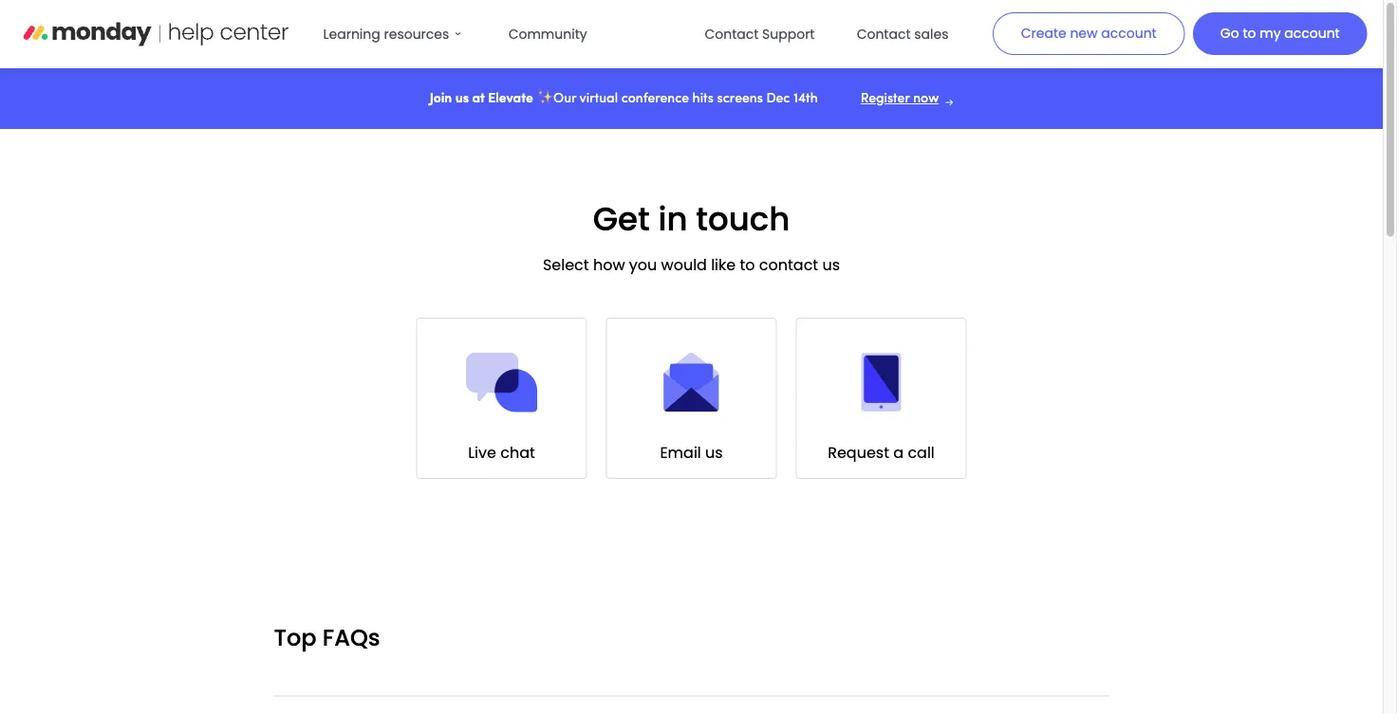 Task type: describe. For each thing, give the bounding box(es) containing it.
contact sales
[[857, 25, 949, 43]]

email
[[660, 442, 701, 463]]

support
[[762, 25, 815, 43]]

at
[[472, 93, 485, 106]]

our
[[553, 93, 576, 106]]

register
[[861, 93, 910, 106]]

create new account
[[1021, 24, 1157, 43]]

contact for contact sales
[[857, 25, 911, 43]]

in
[[658, 197, 688, 242]]

register now
[[861, 93, 939, 106]]

1 vertical spatial to
[[740, 254, 755, 275]]

select how you would like to contact us
[[543, 254, 840, 275]]

resources
[[384, 25, 449, 43]]

account inside go to my account link
[[1285, 24, 1340, 43]]

new
[[1070, 24, 1098, 43]]

1 vertical spatial us
[[822, 254, 840, 275]]

14th
[[794, 93, 818, 106]]

go
[[1221, 24, 1239, 43]]

top
[[274, 623, 317, 655]]

account inside create new account link
[[1101, 24, 1157, 43]]

select
[[543, 254, 589, 275]]

faqs
[[323, 623, 380, 655]]

go to my account link
[[1193, 13, 1367, 55]]

learning resources
[[323, 25, 449, 43]]

✨
[[537, 93, 550, 106]]

a
[[894, 442, 904, 463]]

how
[[593, 254, 625, 275]]

image image
[[656, 352, 727, 412]]

elevate
[[488, 93, 533, 106]]

hits
[[693, 93, 714, 106]]

contact sales link
[[845, 15, 960, 53]]

learning
[[323, 25, 380, 43]]

my
[[1260, 24, 1281, 43]]

community
[[508, 25, 587, 43]]

top faqs
[[274, 623, 380, 655]]

conference
[[621, 93, 689, 106]]

request a call
[[828, 442, 935, 463]]



Task type: locate. For each thing, give the bounding box(es) containing it.
contact support link
[[693, 15, 826, 53]]

us right the "email"
[[705, 442, 723, 463]]

account
[[1101, 24, 1157, 43], [1285, 24, 1340, 43]]

virtual
[[580, 93, 618, 106]]

you
[[629, 254, 657, 275]]

0 horizontal spatial contact
[[705, 25, 759, 43]]

2 account from the left
[[1285, 24, 1340, 43]]

0 vertical spatial us
[[455, 93, 469, 106]]

contact left support
[[705, 25, 759, 43]]

create
[[1021, 24, 1067, 43]]

like
[[711, 254, 736, 275]]

2 horizontal spatial us
[[822, 254, 840, 275]]

1 horizontal spatial account
[[1285, 24, 1340, 43]]

email us
[[660, 442, 723, 463]]

now
[[913, 93, 939, 106]]

0 vertical spatial to
[[1243, 24, 1256, 43]]

live
[[468, 442, 496, 463]]

to
[[1243, 24, 1256, 43], [740, 254, 755, 275]]

create new account link
[[993, 12, 1185, 55]]

get
[[593, 197, 650, 242]]

screens
[[717, 93, 763, 106]]

0 horizontal spatial us
[[455, 93, 469, 106]]

community link
[[497, 15, 599, 53]]

us for join us at elevate ✨ our virtual conference hits screens dec 14th
[[455, 93, 469, 106]]

to right like
[[740, 254, 755, 275]]

account right new
[[1101, 24, 1157, 43]]

touch
[[696, 197, 790, 242]]

register now link
[[861, 93, 953, 106]]

contact support
[[705, 25, 815, 43]]

1 horizontal spatial to
[[1243, 24, 1256, 43]]

us right contact
[[822, 254, 840, 275]]

1 account from the left
[[1101, 24, 1157, 43]]

chat
[[500, 442, 535, 463]]

live chat
[[468, 442, 535, 463]]

contact left sales
[[857, 25, 911, 43]]

go to my account
[[1221, 24, 1340, 43]]

2 contact from the left
[[857, 25, 911, 43]]

would
[[661, 254, 707, 275]]

get in touch
[[593, 197, 790, 242]]

0 horizontal spatial to
[[740, 254, 755, 275]]

us
[[455, 93, 469, 106], [822, 254, 840, 275], [705, 442, 723, 463]]

1 horizontal spatial contact
[[857, 25, 911, 43]]

us for email us
[[705, 442, 723, 463]]

account right my
[[1285, 24, 1340, 43]]

1 horizontal spatial us
[[705, 442, 723, 463]]

contact inside contact support "link"
[[705, 25, 759, 43]]

call
[[908, 442, 935, 463]]

0 horizontal spatial account
[[1101, 24, 1157, 43]]

2 vertical spatial us
[[705, 442, 723, 463]]

join us at elevate ✨ our virtual conference hits screens dec 14th
[[430, 93, 818, 106]]

request
[[828, 442, 889, 463]]

contact
[[705, 25, 759, 43], [857, 25, 911, 43]]

contact for contact support
[[705, 25, 759, 43]]

us left at
[[455, 93, 469, 106]]

sales
[[914, 25, 949, 43]]

monday.com logo image
[[23, 15, 289, 53]]

contact inside contact sales link
[[857, 25, 911, 43]]

1 contact from the left
[[705, 25, 759, 43]]

join
[[430, 93, 452, 106]]

to right go at the top right of the page
[[1243, 24, 1256, 43]]

dec
[[766, 93, 790, 106]]

contact
[[759, 254, 818, 275]]

learning resources link
[[312, 15, 478, 53]]



Task type: vqa. For each thing, say whether or not it's contained in the screenshot.
the bottom us
yes



